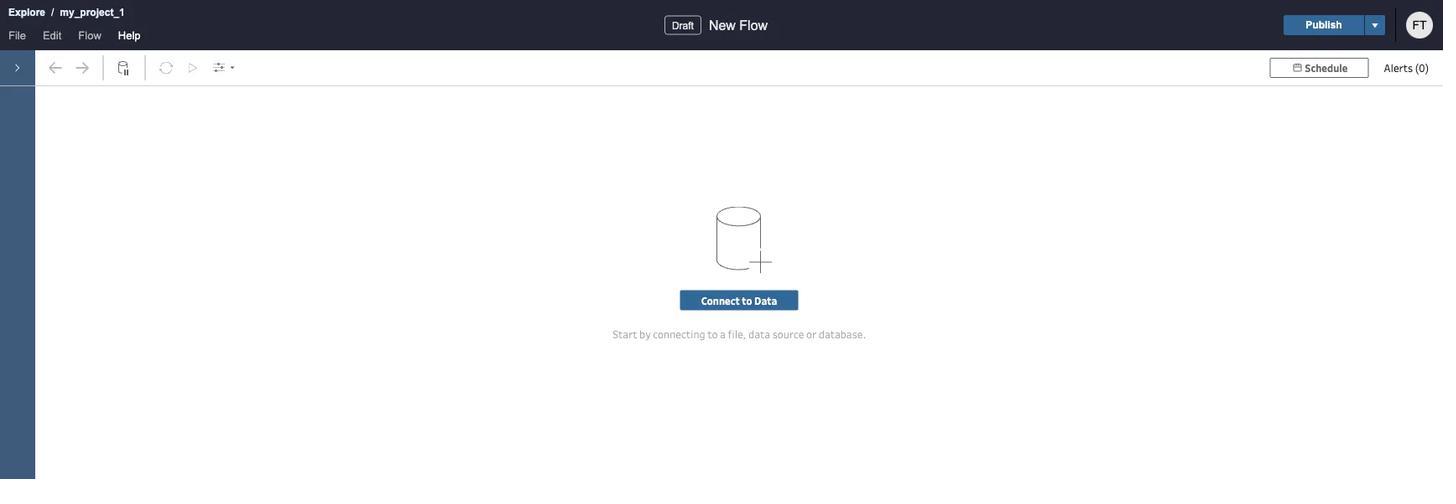 Task type: locate. For each thing, give the bounding box(es) containing it.
file
[[8, 29, 26, 42]]

1 horizontal spatial flow
[[740, 18, 768, 33]]

0 horizontal spatial to
[[708, 328, 718, 342]]

my_project_1 link
[[59, 4, 126, 21]]

to left data
[[742, 294, 752, 308]]

edit
[[43, 29, 62, 42]]

database.
[[819, 328, 866, 342]]

flow right "new"
[[740, 18, 768, 33]]

file button
[[0, 26, 34, 50]]

file,
[[728, 328, 746, 342]]

by
[[639, 328, 651, 342]]

connect to data button
[[680, 291, 798, 311]]

schedule
[[1305, 61, 1348, 75]]

1 vertical spatial to
[[708, 328, 718, 342]]

a
[[720, 328, 726, 342]]

schedule button
[[1270, 58, 1369, 78]]

source
[[773, 328, 804, 342]]

flow inside popup button
[[78, 29, 101, 42]]

to inside button
[[742, 294, 752, 308]]

0 vertical spatial to
[[742, 294, 752, 308]]

to left a
[[708, 328, 718, 342]]

flow down my_project_1 'link'
[[78, 29, 101, 42]]

draft
[[672, 20, 694, 31]]

connect
[[701, 294, 740, 308]]

ft
[[1413, 18, 1427, 31]]

start by connecting to a file, data source or database.
[[612, 328, 866, 342]]

start
[[612, 328, 637, 342]]

0 horizontal spatial flow
[[78, 29, 101, 42]]

connecting
[[653, 328, 705, 342]]

1 horizontal spatial to
[[742, 294, 752, 308]]

to
[[742, 294, 752, 308], [708, 328, 718, 342]]

flow
[[740, 18, 768, 33], [78, 29, 101, 42]]

help button
[[110, 26, 149, 50]]



Task type: vqa. For each thing, say whether or not it's contained in the screenshot.
9th by text only_f5he34f icon from the top of the main navigation. press the up and down arrow keys to access links. element
no



Task type: describe. For each thing, give the bounding box(es) containing it.
explore link
[[8, 4, 46, 21]]

or
[[806, 328, 817, 342]]

help
[[118, 29, 141, 42]]

data
[[754, 294, 777, 308]]

new
[[709, 18, 736, 33]]

edit button
[[34, 26, 70, 50]]

alerts
[[1384, 61, 1413, 75]]

(0)
[[1415, 61, 1429, 75]]

publish
[[1306, 19, 1342, 31]]

new flow
[[709, 18, 768, 33]]

flow button
[[70, 26, 110, 50]]

my_project_1
[[60, 7, 125, 18]]

publish button
[[1284, 15, 1364, 35]]

data
[[749, 328, 770, 342]]

alerts (0)
[[1384, 61, 1429, 75]]

connect to data
[[701, 294, 777, 308]]

explore
[[8, 7, 45, 18]]

explore / my_project_1
[[8, 7, 125, 18]]

/
[[51, 7, 54, 18]]

ft button
[[1406, 12, 1433, 39]]



